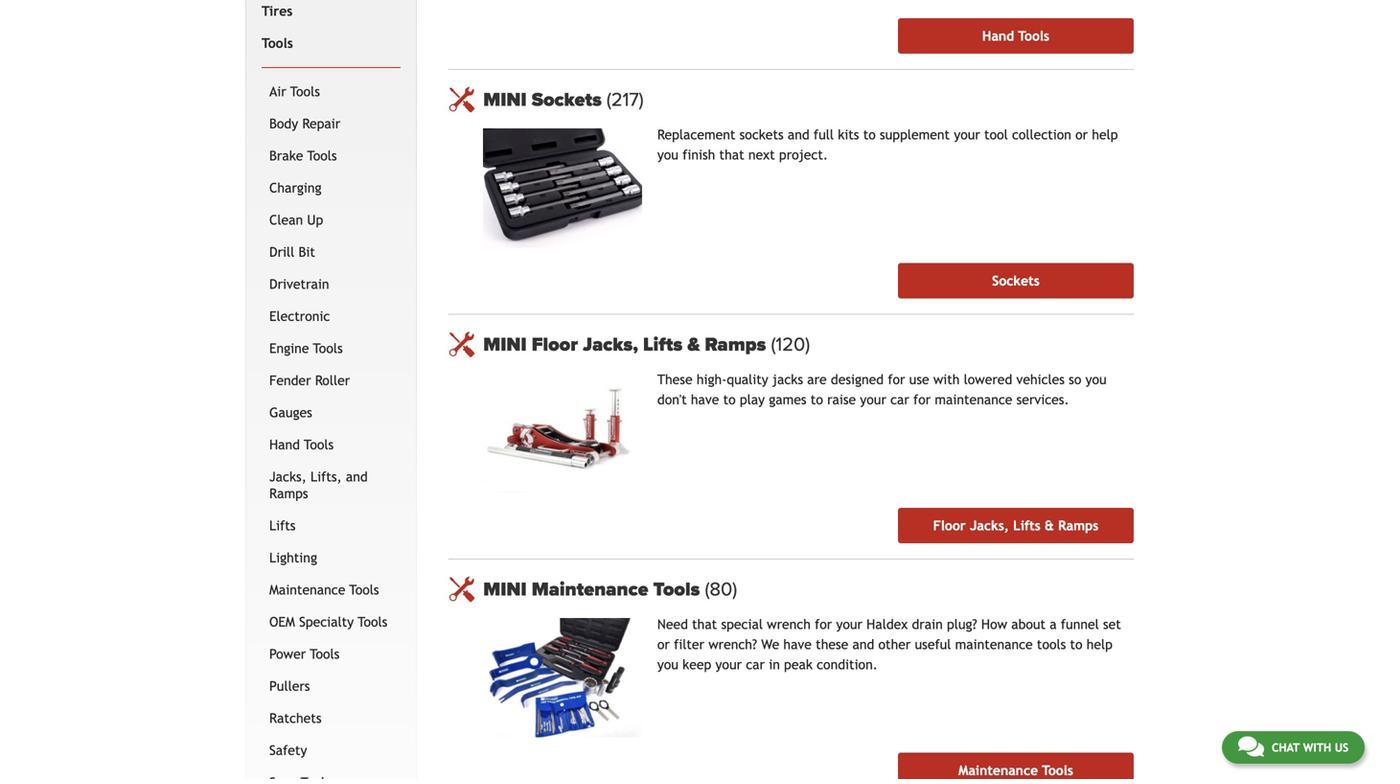 Task type: vqa. For each thing, say whether or not it's contained in the screenshot.
Sockets Thumbnail Image
yes



Task type: locate. For each thing, give the bounding box(es) containing it.
mini                                                                                    maintenance tools
[[483, 578, 705, 601]]

drivetrain
[[269, 276, 329, 292]]

0 vertical spatial ramps
[[705, 333, 767, 356]]

roller
[[315, 373, 350, 388]]

mini
[[483, 88, 527, 111], [483, 333, 527, 356], [483, 578, 527, 601]]

for
[[888, 372, 906, 387], [914, 392, 931, 408], [815, 617, 833, 632]]

1 vertical spatial or
[[658, 637, 670, 653]]

1 vertical spatial maintenance
[[956, 637, 1033, 653]]

peak
[[784, 657, 813, 673]]

repair
[[302, 116, 341, 131]]

finish
[[683, 147, 716, 163]]

that up 'filter'
[[692, 617, 718, 632]]

lifts link
[[266, 510, 397, 542]]

mini                                                                                    sockets
[[483, 88, 607, 111]]

with right "use"
[[934, 372, 960, 387]]

brake
[[269, 148, 303, 163]]

maintenance tools
[[269, 582, 379, 598], [959, 763, 1074, 779]]

1 horizontal spatial ramps
[[705, 333, 767, 356]]

engine tools
[[269, 341, 343, 356]]

1 vertical spatial ramps
[[269, 486, 308, 501]]

0 vertical spatial car
[[891, 392, 910, 408]]

maintenance tools thumbnail image image
[[483, 619, 642, 738]]

mini                                                                                    floor jacks, lifts & ramps
[[483, 333, 771, 356]]

0 horizontal spatial with
[[934, 372, 960, 387]]

hand for right hand tools link
[[983, 28, 1015, 44]]

1 vertical spatial for
[[914, 392, 931, 408]]

1 horizontal spatial &
[[1045, 518, 1055, 534]]

0 horizontal spatial maintenance tools link
[[266, 574, 397, 606]]

pullers
[[269, 679, 310, 694]]

0 horizontal spatial that
[[692, 617, 718, 632]]

1 horizontal spatial car
[[891, 392, 910, 408]]

and inside replacement sockets and full kits to supplement your tool collection or help you finish that next project.
[[788, 127, 810, 143]]

1 vertical spatial sockets
[[993, 273, 1040, 289]]

charging
[[269, 180, 322, 195]]

your left "tool" at top
[[954, 127, 981, 143]]

with
[[934, 372, 960, 387], [1304, 741, 1332, 755]]

1 vertical spatial and
[[346, 469, 368, 485]]

and inside jacks, lifts, and ramps
[[346, 469, 368, 485]]

2 horizontal spatial jacks,
[[970, 518, 1010, 534]]

or inside need that special wrench for your haldex drain plug? how about a funnel set or filter wrench? we have these and other useful maintenance tools to help you keep your car in peak condition.
[[658, 637, 670, 653]]

0 vertical spatial maintenance tools
[[269, 582, 379, 598]]

to right kits
[[864, 127, 876, 143]]

1 mini from the top
[[483, 88, 527, 111]]

jacks, inside jacks, lifts, and ramps
[[269, 469, 307, 485]]

tool
[[985, 127, 1009, 143]]

0 vertical spatial mini
[[483, 88, 527, 111]]

1 horizontal spatial that
[[720, 147, 745, 163]]

0 vertical spatial maintenance tools link
[[266, 574, 397, 606]]

2 mini from the top
[[483, 333, 527, 356]]

for left "use"
[[888, 372, 906, 387]]

1 vertical spatial help
[[1087, 637, 1113, 653]]

sockets
[[740, 127, 784, 143]]

drivetrain link
[[266, 268, 397, 300]]

electronic link
[[266, 300, 397, 333]]

car left the in
[[746, 657, 765, 673]]

fender
[[269, 373, 311, 388]]

1 horizontal spatial hand
[[983, 28, 1015, 44]]

0 horizontal spatial lifts
[[269, 518, 296, 533]]

0 vertical spatial have
[[691, 392, 720, 408]]

0 vertical spatial you
[[658, 147, 679, 163]]

2 horizontal spatial and
[[853, 637, 875, 653]]

mini for mini                                                                                    sockets
[[483, 88, 527, 111]]

1 horizontal spatial maintenance tools
[[959, 763, 1074, 779]]

that inside need that special wrench for your haldex drain plug? how about a funnel set or filter wrench? we have these and other useful maintenance tools to help you keep your car in peak condition.
[[692, 617, 718, 632]]

0 horizontal spatial sockets
[[532, 88, 602, 111]]

maintenance tools link
[[266, 574, 397, 606], [898, 753, 1134, 780]]

mini                                                                                    floor jacks, lifts & ramps link
[[483, 333, 1134, 356]]

ramps inside jacks, lifts, and ramps
[[269, 486, 308, 501]]

hand
[[983, 28, 1015, 44], [269, 437, 300, 452]]

your
[[954, 127, 981, 143], [861, 392, 887, 408], [837, 617, 863, 632], [716, 657, 742, 673]]

specialty
[[299, 615, 354, 630]]

brake tools link
[[266, 140, 397, 172]]

0 vertical spatial hand
[[983, 28, 1015, 44]]

0 horizontal spatial for
[[815, 617, 833, 632]]

fender roller link
[[266, 365, 397, 397]]

floor
[[532, 333, 578, 356], [934, 518, 966, 534]]

2 vertical spatial jacks,
[[970, 518, 1010, 534]]

1 vertical spatial hand tools link
[[266, 429, 397, 461]]

1 vertical spatial floor
[[934, 518, 966, 534]]

and
[[788, 127, 810, 143], [346, 469, 368, 485], [853, 637, 875, 653]]

help
[[1093, 127, 1119, 143], [1087, 637, 1113, 653]]

tools link
[[258, 27, 397, 59]]

2 horizontal spatial ramps
[[1059, 518, 1099, 534]]

1 horizontal spatial have
[[784, 637, 812, 653]]

2 horizontal spatial lifts
[[1014, 518, 1041, 534]]

hand inside 'tools subcategories' element
[[269, 437, 300, 452]]

you left 'finish'
[[658, 147, 679, 163]]

0 horizontal spatial car
[[746, 657, 765, 673]]

need
[[658, 617, 688, 632]]

0 vertical spatial jacks,
[[583, 333, 639, 356]]

1 horizontal spatial sockets
[[993, 273, 1040, 289]]

power tools
[[269, 647, 340, 662]]

you left keep
[[658, 657, 679, 673]]

or
[[1076, 127, 1089, 143], [658, 637, 670, 653]]

to
[[864, 127, 876, 143], [724, 392, 736, 408], [811, 392, 824, 408], [1071, 637, 1083, 653]]

supplement
[[880, 127, 950, 143]]

0 vertical spatial and
[[788, 127, 810, 143]]

lowered
[[964, 372, 1013, 387]]

plug?
[[947, 617, 978, 632]]

your down the wrench?
[[716, 657, 742, 673]]

1 horizontal spatial lifts
[[643, 333, 683, 356]]

clean up
[[269, 212, 323, 228]]

0 horizontal spatial floor
[[532, 333, 578, 356]]

1 horizontal spatial hand tools
[[983, 28, 1050, 44]]

gauges
[[269, 405, 312, 420]]

replacement sockets and full kits to supplement your tool collection or help you finish that next project.
[[658, 127, 1119, 163]]

0 vertical spatial sockets
[[532, 88, 602, 111]]

1 vertical spatial that
[[692, 617, 718, 632]]

lifts inside 'tools subcategories' element
[[269, 518, 296, 533]]

0 vertical spatial hand tools link
[[898, 18, 1134, 54]]

and right lifts,
[[346, 469, 368, 485]]

your down designed
[[861, 392, 887, 408]]

1 horizontal spatial or
[[1076, 127, 1089, 143]]

that
[[720, 147, 745, 163], [692, 617, 718, 632]]

keep
[[683, 657, 712, 673]]

1 vertical spatial hand
[[269, 437, 300, 452]]

help inside need that special wrench for your haldex drain plug? how about a funnel set or filter wrench? we have these and other useful maintenance tools to help you keep your car in peak condition.
[[1087, 637, 1113, 653]]

jacks, lifts, and ramps
[[269, 469, 368, 501]]

2 horizontal spatial for
[[914, 392, 931, 408]]

and up project.
[[788, 127, 810, 143]]

you inside the these high-quality jacks are designed for use with lowered vehicles so you don't have to play games to raise your car for maintenance services.
[[1086, 372, 1107, 387]]

engine tools link
[[266, 333, 397, 365]]

0 horizontal spatial maintenance
[[269, 582, 346, 598]]

drain
[[912, 617, 943, 632]]

sockets
[[532, 88, 602, 111], [993, 273, 1040, 289]]

1 vertical spatial &
[[1045, 518, 1055, 534]]

1 vertical spatial have
[[784, 637, 812, 653]]

have up the peak
[[784, 637, 812, 653]]

1 vertical spatial car
[[746, 657, 765, 673]]

0 horizontal spatial and
[[346, 469, 368, 485]]

1 horizontal spatial maintenance tools link
[[898, 753, 1134, 780]]

collection
[[1013, 127, 1072, 143]]

comments image
[[1239, 736, 1265, 759]]

set
[[1104, 617, 1122, 632]]

1 horizontal spatial with
[[1304, 741, 1332, 755]]

1 horizontal spatial and
[[788, 127, 810, 143]]

0 vertical spatial with
[[934, 372, 960, 387]]

car down "use"
[[891, 392, 910, 408]]

have
[[691, 392, 720, 408], [784, 637, 812, 653]]

0 vertical spatial help
[[1093, 127, 1119, 143]]

bit
[[299, 244, 315, 260]]

1 vertical spatial mini
[[483, 333, 527, 356]]

3 mini from the top
[[483, 578, 527, 601]]

help right collection
[[1093, 127, 1119, 143]]

with left us
[[1304, 741, 1332, 755]]

0 vertical spatial &
[[688, 333, 700, 356]]

you
[[658, 147, 679, 163], [1086, 372, 1107, 387], [658, 657, 679, 673]]

car inside need that special wrench for your haldex drain plug? how about a funnel set or filter wrench? we have these and other useful maintenance tools to help you keep your car in peak condition.
[[746, 657, 765, 673]]

maintenance tools link inside 'tools subcategories' element
[[266, 574, 397, 606]]

games
[[769, 392, 807, 408]]

and up "condition."
[[853, 637, 875, 653]]

2 horizontal spatial maintenance
[[959, 763, 1039, 779]]

or inside replacement sockets and full kits to supplement your tool collection or help you finish that next project.
[[1076, 127, 1089, 143]]

0 vertical spatial that
[[720, 147, 745, 163]]

ramps
[[705, 333, 767, 356], [269, 486, 308, 501], [1059, 518, 1099, 534]]

0 vertical spatial maintenance
[[935, 392, 1013, 408]]

you inside replacement sockets and full kits to supplement your tool collection or help you finish that next project.
[[658, 147, 679, 163]]

1 horizontal spatial jacks,
[[583, 333, 639, 356]]

for down "use"
[[914, 392, 931, 408]]

hand tools inside 'tools subcategories' element
[[269, 437, 334, 452]]

or down need
[[658, 637, 670, 653]]

0 horizontal spatial have
[[691, 392, 720, 408]]

maintenance down the lowered
[[935, 392, 1013, 408]]

2 vertical spatial you
[[658, 657, 679, 673]]

maintenance
[[532, 578, 649, 601], [269, 582, 346, 598], [959, 763, 1039, 779]]

0 horizontal spatial hand tools
[[269, 437, 334, 452]]

you for mini                                                                                    sockets
[[658, 147, 679, 163]]

funnel
[[1061, 617, 1100, 632]]

your inside the these high-quality jacks are designed for use with lowered vehicles so you don't have to play games to raise your car for maintenance services.
[[861, 392, 887, 408]]

hand tools link
[[898, 18, 1134, 54], [266, 429, 397, 461]]

tools
[[1019, 28, 1050, 44], [262, 35, 293, 51], [290, 84, 320, 99], [307, 148, 337, 163], [313, 341, 343, 356], [304, 437, 334, 452], [654, 578, 700, 601], [349, 582, 379, 598], [358, 615, 388, 630], [310, 647, 340, 662], [1043, 763, 1074, 779]]

2 vertical spatial for
[[815, 617, 833, 632]]

1 horizontal spatial for
[[888, 372, 906, 387]]

1 vertical spatial you
[[1086, 372, 1107, 387]]

2 vertical spatial ramps
[[1059, 518, 1099, 534]]

0 vertical spatial or
[[1076, 127, 1089, 143]]

maintenance for mini                                                                                    maintenance tools
[[956, 637, 1033, 653]]

other
[[879, 637, 911, 653]]

clean up link
[[266, 204, 397, 236]]

power
[[269, 647, 306, 662]]

that inside replacement sockets and full kits to supplement your tool collection or help you finish that next project.
[[720, 147, 745, 163]]

0 horizontal spatial jacks,
[[269, 469, 307, 485]]

maintenance down how
[[956, 637, 1033, 653]]

1 vertical spatial maintenance tools link
[[898, 753, 1134, 780]]

0 horizontal spatial ramps
[[269, 486, 308, 501]]

sockets thumbnail image image
[[483, 129, 642, 248]]

oem specialty tools
[[269, 615, 388, 630]]

and for lifts,
[[346, 469, 368, 485]]

maintenance
[[935, 392, 1013, 408], [956, 637, 1033, 653]]

that left next
[[720, 147, 745, 163]]

maintenance inside need that special wrench for your haldex drain plug? how about a funnel set or filter wrench? we have these and other useful maintenance tools to help you keep your car in peak condition.
[[956, 637, 1033, 653]]

maintenance inside the these high-quality jacks are designed for use with lowered vehicles so you don't have to play games to raise your car for maintenance services.
[[935, 392, 1013, 408]]

to down funnel
[[1071, 637, 1083, 653]]

hand tools
[[983, 28, 1050, 44], [269, 437, 334, 452]]

2 vertical spatial mini
[[483, 578, 527, 601]]

&
[[688, 333, 700, 356], [1045, 518, 1055, 534]]

about
[[1012, 617, 1046, 632]]

0 horizontal spatial hand
[[269, 437, 300, 452]]

1 vertical spatial jacks,
[[269, 469, 307, 485]]

or right collection
[[1076, 127, 1089, 143]]

for up these
[[815, 617, 833, 632]]

0 horizontal spatial or
[[658, 637, 670, 653]]

0 horizontal spatial maintenance tools
[[269, 582, 379, 598]]

you right so
[[1086, 372, 1107, 387]]

high-
[[697, 372, 727, 387]]

designed
[[831, 372, 884, 387]]

to inside replacement sockets and full kits to supplement your tool collection or help you finish that next project.
[[864, 127, 876, 143]]

have down 'high-'
[[691, 392, 720, 408]]

2 vertical spatial and
[[853, 637, 875, 653]]

to inside need that special wrench for your haldex drain plug? how about a funnel set or filter wrench? we have these and other useful maintenance tools to help you keep your car in peak condition.
[[1071, 637, 1083, 653]]

have inside the these high-quality jacks are designed for use with lowered vehicles so you don't have to play games to raise your car for maintenance services.
[[691, 392, 720, 408]]

1 vertical spatial hand tools
[[269, 437, 334, 452]]

help down set
[[1087, 637, 1113, 653]]



Task type: describe. For each thing, give the bounding box(es) containing it.
are
[[808, 372, 827, 387]]

condition.
[[817, 657, 878, 673]]

body repair link
[[266, 108, 397, 140]]

vehicles
[[1017, 372, 1065, 387]]

ratchets link
[[266, 703, 397, 735]]

you for mini                                                                                    floor jacks, lifts & ramps
[[1086, 372, 1107, 387]]

your up these
[[837, 617, 863, 632]]

replacement
[[658, 127, 736, 143]]

to down the are
[[811, 392, 824, 408]]

body
[[269, 116, 298, 131]]

charging link
[[266, 172, 397, 204]]

kits
[[838, 127, 860, 143]]

lighting link
[[266, 542, 397, 574]]

haldex
[[867, 617, 908, 632]]

and inside need that special wrench for your haldex drain plug? how about a funnel set or filter wrench? we have these and other useful maintenance tools to help you keep your car in peak condition.
[[853, 637, 875, 653]]

1 horizontal spatial floor
[[934, 518, 966, 534]]

your inside replacement sockets and full kits to supplement your tool collection or help you finish that next project.
[[954, 127, 981, 143]]

hand for hand tools link to the left
[[269, 437, 300, 452]]

ratchets
[[269, 711, 322, 726]]

lifts,
[[311, 469, 342, 485]]

next
[[749, 147, 775, 163]]

have inside need that special wrench for your haldex drain plug? how about a funnel set or filter wrench? we have these and other useful maintenance tools to help you keep your car in peak condition.
[[784, 637, 812, 653]]

electronic
[[269, 309, 330, 324]]

help inside replacement sockets and full kits to supplement your tool collection or help you finish that next project.
[[1093, 127, 1119, 143]]

car inside the these high-quality jacks are designed for use with lowered vehicles so you don't have to play games to raise your car for maintenance services.
[[891, 392, 910, 408]]

wrench?
[[709, 637, 758, 653]]

chat with us
[[1272, 741, 1349, 755]]

1 vertical spatial with
[[1304, 741, 1332, 755]]

floor jacks, lifts & ramps thumbnail image image
[[483, 374, 642, 493]]

so
[[1069, 372, 1082, 387]]

up
[[307, 212, 323, 228]]

these high-quality jacks are designed for use with lowered vehicles so you don't have to play games to raise your car for maintenance services.
[[658, 372, 1107, 408]]

maintenance inside 'tools subcategories' element
[[269, 582, 346, 598]]

mini                                                                                    sockets link
[[483, 88, 1134, 111]]

wrench
[[767, 617, 811, 632]]

don't
[[658, 392, 687, 408]]

project.
[[780, 147, 829, 163]]

mini for mini                                                                                    maintenance tools
[[483, 578, 527, 601]]

air tools
[[269, 84, 320, 99]]

tires link
[[258, 0, 397, 27]]

lighting
[[269, 550, 317, 566]]

you inside need that special wrench for your haldex drain plug? how about a funnel set or filter wrench? we have these and other useful maintenance tools to help you keep your car in peak condition.
[[658, 657, 679, 673]]

drill bit link
[[266, 236, 397, 268]]

maintenance for mini                                                                                    floor jacks, lifts & ramps
[[935, 392, 1013, 408]]

drill
[[269, 244, 295, 260]]

1 vertical spatial maintenance tools
[[959, 763, 1074, 779]]

0 vertical spatial floor
[[532, 333, 578, 356]]

clean
[[269, 212, 303, 228]]

tools subcategories element
[[262, 67, 401, 780]]

these
[[816, 637, 849, 653]]

useful
[[915, 637, 952, 653]]

and for sockets
[[788, 127, 810, 143]]

power tools link
[[266, 638, 397, 671]]

use
[[910, 372, 930, 387]]

air
[[269, 84, 286, 99]]

we
[[762, 637, 780, 653]]

fender roller
[[269, 373, 350, 388]]

sockets link
[[898, 263, 1134, 299]]

floor jacks, lifts & ramps
[[934, 518, 1099, 534]]

0 horizontal spatial hand tools link
[[266, 429, 397, 461]]

oem specialty tools link
[[266, 606, 397, 638]]

services.
[[1017, 392, 1070, 408]]

brake tools
[[269, 148, 337, 163]]

maintenance tools inside 'tools subcategories' element
[[269, 582, 379, 598]]

1 horizontal spatial maintenance
[[532, 578, 649, 601]]

air tools link
[[266, 76, 397, 108]]

how
[[982, 617, 1008, 632]]

jacks
[[773, 372, 804, 387]]

drill bit
[[269, 244, 315, 260]]

to left play
[[724, 392, 736, 408]]

in
[[769, 657, 780, 673]]

a
[[1050, 617, 1057, 632]]

jacks, lifts, and ramps link
[[266, 461, 397, 510]]

0 horizontal spatial &
[[688, 333, 700, 356]]

play
[[740, 392, 765, 408]]

with inside the these high-quality jacks are designed for use with lowered vehicles so you don't have to play games to raise your car for maintenance services.
[[934, 372, 960, 387]]

these
[[658, 372, 693, 387]]

for inside need that special wrench for your haldex drain plug? how about a funnel set or filter wrench? we have these and other useful maintenance tools to help you keep your car in peak condition.
[[815, 617, 833, 632]]

0 vertical spatial hand tools
[[983, 28, 1050, 44]]

chat
[[1272, 741, 1300, 755]]

us
[[1336, 741, 1349, 755]]

0 vertical spatial for
[[888, 372, 906, 387]]

safety
[[269, 743, 307, 758]]

mini for mini                                                                                    floor jacks, lifts & ramps
[[483, 333, 527, 356]]

special
[[722, 617, 763, 632]]

engine
[[269, 341, 309, 356]]

1 horizontal spatial hand tools link
[[898, 18, 1134, 54]]

mini                                                                                    maintenance tools link
[[483, 578, 1134, 601]]

oem
[[269, 615, 295, 630]]

floor jacks, lifts & ramps link
[[898, 508, 1134, 544]]

chat with us link
[[1223, 732, 1366, 764]]

body repair
[[269, 116, 341, 131]]



